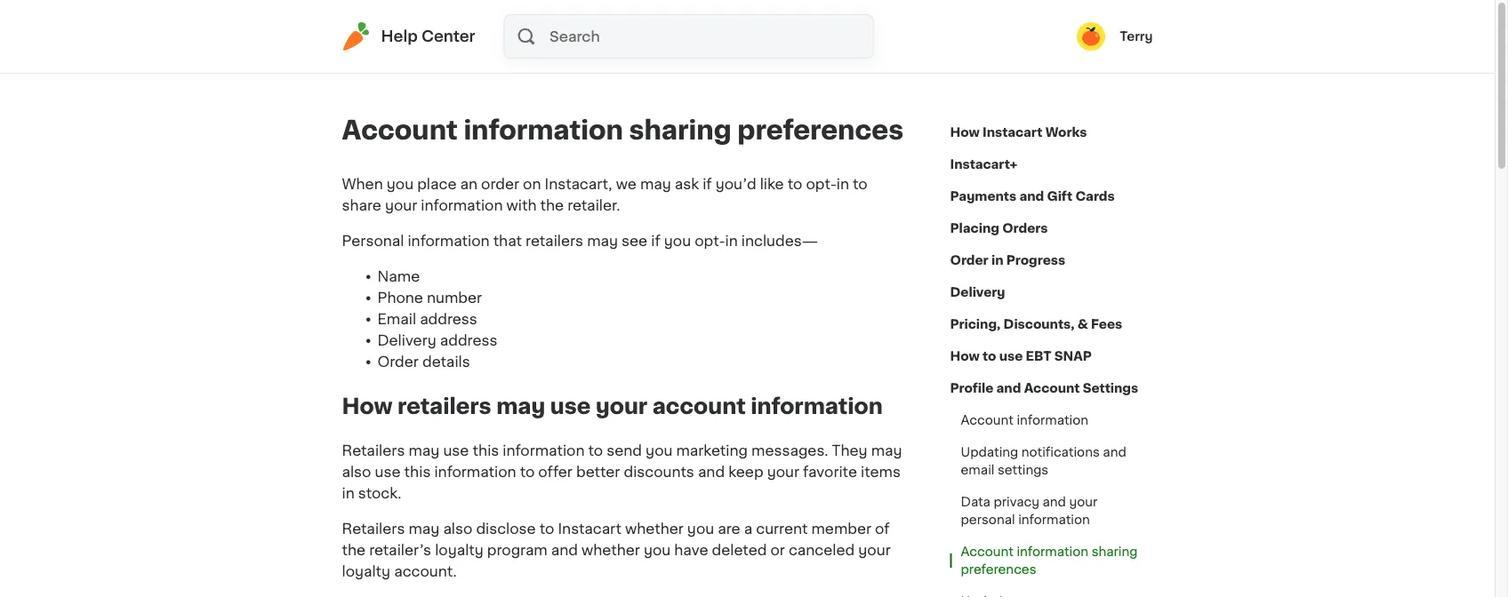 Task type: describe. For each thing, give the bounding box(es) containing it.
profile
[[950, 382, 994, 395]]

and inside data privacy and your personal information
[[1043, 496, 1066, 509]]

and inside retailers may use this information to send you marketing messages. they may also use this information to offer better discounts and keep your favorite items in stock.
[[698, 465, 725, 479]]

1 horizontal spatial order
[[950, 254, 989, 267]]

account
[[653, 396, 746, 417]]

your inside retailers may also disclose to instacart whether you are a current member of the retailer's loyalty program and whether you have deleted or canceled your loyalty account.
[[859, 543, 891, 557]]

account down ebt
[[1024, 382, 1080, 395]]

instacart+ link
[[950, 149, 1018, 181]]

personal
[[961, 514, 1015, 526]]

snap
[[1055, 350, 1092, 363]]

with
[[507, 198, 537, 213]]

you'd
[[716, 177, 757, 191]]

how to use ebt snap link
[[950, 341, 1092, 373]]

placing orders link
[[950, 213, 1048, 245]]

you left have
[[644, 543, 671, 557]]

that
[[493, 234, 522, 248]]

delivery inside name phone number email address delivery address order details
[[378, 334, 436, 348]]

information up number
[[408, 234, 490, 248]]

we
[[616, 177, 637, 191]]

email
[[378, 312, 416, 326]]

information inside account information sharing preferences
[[1017, 546, 1089, 559]]

center
[[421, 29, 475, 44]]

sharing inside account information sharing preferences
[[1092, 546, 1138, 559]]

in left 'includes—'
[[725, 234, 738, 248]]

placing orders
[[950, 222, 1048, 235]]

you for information
[[646, 444, 673, 458]]

privacy
[[994, 496, 1040, 509]]

account up place on the left of page
[[342, 118, 458, 143]]

information up disclose
[[434, 465, 516, 479]]

pricing, discounts, & fees link
[[950, 309, 1123, 341]]

your inside when you place an order on instacart, we may ask if you'd like to opt-in to share your information with the retailer.
[[385, 198, 417, 213]]

and inside retailers may also disclose to instacart whether you are a current member of the retailer's loyalty program and whether you have deleted or canceled your loyalty account.
[[551, 543, 578, 557]]

how instacart works link
[[950, 117, 1087, 149]]

an
[[460, 177, 478, 191]]

marketing
[[676, 444, 748, 458]]

account inside "link"
[[961, 414, 1014, 427]]

progress
[[1007, 254, 1066, 267]]

send
[[607, 444, 642, 458]]

placing
[[950, 222, 1000, 235]]

gift
[[1047, 190, 1073, 203]]

how to use ebt snap
[[950, 350, 1092, 363]]

pricing,
[[950, 318, 1001, 331]]

help center
[[381, 29, 475, 44]]

personal information that retailers may see if you opt-in includes—
[[342, 234, 818, 248]]

information inside "link"
[[1017, 414, 1089, 427]]

terry
[[1120, 30, 1153, 43]]

order inside name phone number email address delivery address order details
[[378, 355, 419, 369]]

may inside when you place an order on instacart, we may ask if you'd like to opt-in to share your information with the retailer.
[[640, 177, 671, 191]]

0 horizontal spatial loyalty
[[342, 565, 391, 579]]

updating
[[961, 446, 1019, 459]]

name
[[378, 269, 420, 284]]

data
[[961, 496, 991, 509]]

program
[[487, 543, 548, 557]]

fees
[[1091, 318, 1123, 331]]

retailers may use this information to send you marketing messages. they may also use this information to offer better discounts and keep your favorite items in stock.
[[342, 444, 902, 501]]

in inside retailers may use this information to send you marketing messages. they may also use this information to offer better discounts and keep your favorite items in stock.
[[342, 486, 355, 501]]

cards
[[1076, 190, 1115, 203]]

account information link
[[950, 405, 1099, 437]]

order in progress link
[[950, 245, 1066, 277]]

keep
[[729, 465, 764, 479]]

account.
[[394, 565, 457, 579]]

and left gift at the top of the page
[[1020, 190, 1044, 203]]

you inside when you place an order on instacart, we may ask if you'd like to opt-in to share your information with the retailer.
[[387, 177, 414, 191]]

terry link
[[1077, 22, 1153, 51]]

items
[[861, 465, 901, 479]]

0 horizontal spatial account information sharing preferences
[[342, 118, 904, 143]]

0 horizontal spatial preferences
[[738, 118, 904, 143]]

retailer's
[[369, 543, 431, 557]]

to inside retailers may also disclose to instacart whether you are a current member of the retailer's loyalty program and whether you have deleted or canceled your loyalty account.
[[540, 522, 554, 536]]

orders
[[1002, 222, 1048, 235]]

&
[[1078, 318, 1088, 331]]

the inside when you place an order on instacart, we may ask if you'd like to opt-in to share your information with the retailer.
[[540, 198, 564, 213]]

data privacy and your personal information link
[[950, 486, 1153, 536]]

help
[[381, 29, 418, 44]]

instacart image
[[342, 22, 370, 51]]

0 horizontal spatial retailers
[[398, 396, 491, 417]]

ask
[[675, 177, 699, 191]]

email
[[961, 464, 995, 477]]

messages.
[[752, 444, 828, 458]]

1 horizontal spatial delivery
[[950, 286, 1005, 299]]

retailer.
[[568, 198, 620, 213]]

favorite
[[803, 465, 857, 479]]

retailers for the
[[342, 522, 405, 536]]

preferences inside account information sharing preferences
[[961, 564, 1037, 576]]

are
[[718, 522, 740, 536]]

in down placing orders on the top right
[[992, 254, 1004, 267]]

order in progress
[[950, 254, 1066, 267]]

you for may
[[664, 234, 691, 248]]

canceled
[[789, 543, 855, 557]]

1 horizontal spatial this
[[473, 444, 499, 458]]

order
[[481, 177, 519, 191]]

instacart+
[[950, 158, 1018, 171]]

offer
[[538, 465, 573, 479]]

updating notifications and email settings
[[961, 446, 1127, 477]]

number
[[427, 291, 482, 305]]

of
[[875, 522, 890, 536]]

1 vertical spatial address
[[440, 334, 498, 348]]

how instacart works
[[950, 126, 1087, 139]]

opt- inside when you place an order on instacart, we may ask if you'd like to opt-in to share your information with the retailer.
[[806, 177, 837, 191]]



Task type: locate. For each thing, give the bounding box(es) containing it.
retailers right 'that'
[[526, 234, 583, 248]]

information
[[464, 118, 623, 143], [421, 198, 503, 213], [408, 234, 490, 248], [751, 396, 883, 417], [1017, 414, 1089, 427], [503, 444, 585, 458], [434, 465, 516, 479], [1018, 514, 1090, 526], [1017, 546, 1089, 559]]

information down the an
[[421, 198, 503, 213]]

when you place an order on instacart, we may ask if you'd like to opt-in to share your information with the retailer.
[[342, 177, 868, 213]]

0 vertical spatial account information sharing preferences
[[342, 118, 904, 143]]

how up the stock.
[[342, 396, 393, 417]]

1 horizontal spatial if
[[703, 177, 712, 191]]

information up messages.
[[751, 396, 883, 417]]

and right program
[[551, 543, 578, 557]]

account up the updating
[[961, 414, 1014, 427]]

this
[[473, 444, 499, 458], [404, 465, 431, 479]]

if right see
[[651, 234, 661, 248]]

0 horizontal spatial this
[[404, 465, 431, 479]]

1 vertical spatial the
[[342, 543, 366, 557]]

instacart,
[[545, 177, 612, 191]]

your inside retailers may use this information to send you marketing messages. they may also use this information to offer better discounts and keep your favorite items in stock.
[[767, 465, 800, 479]]

information inside when you place an order on instacart, we may ask if you'd like to opt-in to share your information with the retailer.
[[421, 198, 503, 213]]

address
[[420, 312, 477, 326], [440, 334, 498, 348]]

0 horizontal spatial also
[[342, 465, 371, 479]]

pricing, discounts, & fees
[[950, 318, 1123, 331]]

your inside data privacy and your personal information
[[1069, 496, 1098, 509]]

order down placing
[[950, 254, 989, 267]]

you up have
[[687, 522, 714, 536]]

also
[[342, 465, 371, 479], [443, 522, 473, 536]]

0 horizontal spatial delivery
[[378, 334, 436, 348]]

information up account information sharing preferences link
[[1018, 514, 1090, 526]]

ebt
[[1026, 350, 1052, 363]]

how for how retailers may use your account information
[[342, 396, 393, 417]]

information up notifications
[[1017, 414, 1089, 427]]

1 vertical spatial retailers
[[398, 396, 491, 417]]

share
[[342, 198, 381, 213]]

your right share
[[385, 198, 417, 213]]

name phone number email address delivery address order details
[[378, 269, 498, 369]]

also inside retailers may use this information to send you marketing messages. they may also use this information to offer better discounts and keep your favorite items in stock.
[[342, 465, 371, 479]]

1 vertical spatial how
[[950, 350, 980, 363]]

0 horizontal spatial instacart
[[558, 522, 622, 536]]

0 vertical spatial if
[[703, 177, 712, 191]]

also up the stock.
[[342, 465, 371, 479]]

may inside retailers may also disclose to instacart whether you are a current member of the retailer's loyalty program and whether you have deleted or canceled your loyalty account.
[[409, 522, 440, 536]]

your up send
[[596, 396, 648, 417]]

account information sharing preferences down data privacy and your personal information link
[[961, 546, 1138, 576]]

preferences down personal
[[961, 564, 1037, 576]]

information up on
[[464, 118, 623, 143]]

payments and gift cards
[[950, 190, 1115, 203]]

your down updating notifications and email settings link
[[1069, 496, 1098, 509]]

1 vertical spatial if
[[651, 234, 661, 248]]

opt- right like
[[806, 177, 837, 191]]

instacart up the instacart+
[[983, 126, 1043, 139]]

1 horizontal spatial opt-
[[806, 177, 837, 191]]

account information
[[961, 414, 1089, 427]]

0 horizontal spatial order
[[378, 355, 419, 369]]

opt- down ask
[[695, 234, 725, 248]]

in inside when you place an order on instacart, we may ask if you'd like to opt-in to share your information with the retailer.
[[837, 177, 849, 191]]

the
[[540, 198, 564, 213], [342, 543, 366, 557]]

information down data privacy and your personal information link
[[1017, 546, 1089, 559]]

and right privacy
[[1043, 496, 1066, 509]]

when
[[342, 177, 383, 191]]

2 vertical spatial how
[[342, 396, 393, 417]]

account information sharing preferences
[[342, 118, 904, 143], [961, 546, 1138, 576]]

retailers
[[342, 444, 405, 458], [342, 522, 405, 536]]

how for how to use ebt snap
[[950, 350, 980, 363]]

1 vertical spatial also
[[443, 522, 473, 536]]

1 horizontal spatial also
[[443, 522, 473, 536]]

0 vertical spatial how
[[950, 126, 980, 139]]

you for to
[[687, 522, 714, 536]]

1 vertical spatial whether
[[582, 543, 640, 557]]

0 vertical spatial also
[[342, 465, 371, 479]]

discounts
[[624, 465, 694, 479]]

1 vertical spatial sharing
[[1092, 546, 1138, 559]]

current
[[756, 522, 808, 536]]

also inside retailers may also disclose to instacart whether you are a current member of the retailer's loyalty program and whether you have deleted or canceled your loyalty account.
[[443, 522, 473, 536]]

1 vertical spatial preferences
[[961, 564, 1037, 576]]

updating notifications and email settings link
[[950, 437, 1153, 486]]

order down email
[[378, 355, 419, 369]]

1 horizontal spatial loyalty
[[435, 543, 484, 557]]

and
[[1020, 190, 1044, 203], [997, 382, 1021, 395], [1103, 446, 1127, 459], [698, 465, 725, 479], [1043, 496, 1066, 509], [551, 543, 578, 557]]

user avatar image
[[1077, 22, 1106, 51]]

retailers inside retailers may use this information to send you marketing messages. they may also use this information to offer better discounts and keep your favorite items in stock.
[[342, 444, 405, 458]]

on
[[523, 177, 541, 191]]

retailers may also disclose to instacart whether you are a current member of the retailer's loyalty program and whether you have deleted or canceled your loyalty account.
[[342, 522, 891, 579]]

notifications
[[1022, 446, 1100, 459]]

see
[[622, 234, 648, 248]]

and down the marketing at the bottom
[[698, 465, 725, 479]]

instacart down better
[[558, 522, 622, 536]]

0 vertical spatial this
[[473, 444, 499, 458]]

0 vertical spatial the
[[540, 198, 564, 213]]

use
[[999, 350, 1023, 363], [550, 396, 591, 417], [443, 444, 469, 458], [375, 465, 401, 479]]

the down on
[[540, 198, 564, 213]]

loyalty up 'account.'
[[435, 543, 484, 557]]

whether down retailers may use this information to send you marketing messages. they may also use this information to offer better discounts and keep your favorite items in stock.
[[582, 543, 640, 557]]

you inside retailers may use this information to send you marketing messages. they may also use this information to offer better discounts and keep your favorite items in stock.
[[646, 444, 673, 458]]

disclose
[[476, 522, 536, 536]]

1 retailers from the top
[[342, 444, 405, 458]]

1 vertical spatial this
[[404, 465, 431, 479]]

1 vertical spatial opt-
[[695, 234, 725, 248]]

personal
[[342, 234, 404, 248]]

discounts,
[[1004, 318, 1075, 331]]

0 horizontal spatial sharing
[[629, 118, 732, 143]]

account inside account information sharing preferences
[[961, 546, 1014, 559]]

Search search field
[[548, 15, 873, 58]]

you up discounts
[[646, 444, 673, 458]]

in right like
[[837, 177, 849, 191]]

if inside when you place an order on instacart, we may ask if you'd like to opt-in to share your information with the retailer.
[[703, 177, 712, 191]]

account down personal
[[961, 546, 1014, 559]]

1 horizontal spatial preferences
[[961, 564, 1037, 576]]

if right ask
[[703, 177, 712, 191]]

account information sharing preferences link
[[950, 536, 1153, 586]]

whether
[[625, 522, 684, 536], [582, 543, 640, 557]]

retailers up retailer's
[[342, 522, 405, 536]]

retailers for use
[[342, 444, 405, 458]]

information inside data privacy and your personal information
[[1018, 514, 1090, 526]]

address down number
[[420, 312, 477, 326]]

1 horizontal spatial retailers
[[526, 234, 583, 248]]

settings
[[1083, 382, 1139, 395]]

0 vertical spatial loyalty
[[435, 543, 484, 557]]

member
[[812, 522, 872, 536]]

payments and gift cards link
[[950, 181, 1115, 213]]

in left the stock.
[[342, 486, 355, 501]]

sharing down data privacy and your personal information link
[[1092, 546, 1138, 559]]

preferences up like
[[738, 118, 904, 143]]

to inside how to use ebt snap link
[[983, 350, 996, 363]]

0 horizontal spatial the
[[342, 543, 366, 557]]

loyalty down retailer's
[[342, 565, 391, 579]]

stock.
[[358, 486, 402, 501]]

and right notifications
[[1103, 446, 1127, 459]]

preferences
[[738, 118, 904, 143], [961, 564, 1037, 576]]

you left place on the left of page
[[387, 177, 414, 191]]

place
[[417, 177, 457, 191]]

settings
[[998, 464, 1049, 477]]

your down messages.
[[767, 465, 800, 479]]

1 horizontal spatial instacart
[[983, 126, 1043, 139]]

how for how instacart works
[[950, 126, 980, 139]]

1 vertical spatial loyalty
[[342, 565, 391, 579]]

deleted
[[712, 543, 767, 557]]

delivery up "pricing,"
[[950, 286, 1005, 299]]

delivery down email
[[378, 334, 436, 348]]

your
[[385, 198, 417, 213], [596, 396, 648, 417], [767, 465, 800, 479], [1069, 496, 1098, 509], [859, 543, 891, 557]]

instacart inside retailers may also disclose to instacart whether you are a current member of the retailer's loyalty program and whether you have deleted or canceled your loyalty account.
[[558, 522, 622, 536]]

opt-
[[806, 177, 837, 191], [695, 234, 725, 248]]

this up retailer's
[[404, 465, 431, 479]]

how retailers may use your account information
[[342, 396, 883, 417]]

you right see
[[664, 234, 691, 248]]

the inside retailers may also disclose to instacart whether you are a current member of the retailer's loyalty program and whether you have deleted or canceled your loyalty account.
[[342, 543, 366, 557]]

1 vertical spatial delivery
[[378, 334, 436, 348]]

your down of
[[859, 543, 891, 557]]

also left disclose
[[443, 522, 473, 536]]

account information sharing preferences up we
[[342, 118, 904, 143]]

0 vertical spatial opt-
[[806, 177, 837, 191]]

1 vertical spatial retailers
[[342, 522, 405, 536]]

how
[[950, 126, 980, 139], [950, 350, 980, 363], [342, 396, 393, 417]]

this up disclose
[[473, 444, 499, 458]]

loyalty
[[435, 543, 484, 557], [342, 565, 391, 579]]

retailers up the stock.
[[342, 444, 405, 458]]

0 vertical spatial order
[[950, 254, 989, 267]]

payments
[[950, 190, 1017, 203]]

profile and account settings link
[[950, 373, 1139, 405]]

delivery link
[[950, 277, 1005, 309]]

like
[[760, 177, 784, 191]]

0 horizontal spatial if
[[651, 234, 661, 248]]

whether up have
[[625, 522, 684, 536]]

includes—
[[742, 234, 818, 248]]

0 vertical spatial address
[[420, 312, 477, 326]]

0 vertical spatial preferences
[[738, 118, 904, 143]]

1 vertical spatial order
[[378, 355, 419, 369]]

and down how to use ebt snap
[[997, 382, 1021, 395]]

address up "details"
[[440, 334, 498, 348]]

1 horizontal spatial account information sharing preferences
[[961, 546, 1138, 576]]

0 horizontal spatial opt-
[[695, 234, 725, 248]]

help center link
[[342, 22, 475, 51]]

0 vertical spatial delivery
[[950, 286, 1005, 299]]

0 vertical spatial retailers
[[342, 444, 405, 458]]

profile and account settings
[[950, 382, 1139, 395]]

the left retailer's
[[342, 543, 366, 557]]

retailers inside retailers may also disclose to instacart whether you are a current member of the retailer's loyalty program and whether you have deleted or canceled your loyalty account.
[[342, 522, 405, 536]]

phone
[[378, 291, 423, 305]]

information up offer
[[503, 444, 585, 458]]

1 horizontal spatial the
[[540, 198, 564, 213]]

and inside updating notifications and email settings
[[1103, 446, 1127, 459]]

better
[[576, 465, 620, 479]]

or
[[771, 543, 785, 557]]

0 vertical spatial retailers
[[526, 234, 583, 248]]

0 vertical spatial whether
[[625, 522, 684, 536]]

have
[[674, 543, 708, 557]]

1 vertical spatial account information sharing preferences
[[961, 546, 1138, 576]]

0 vertical spatial sharing
[[629, 118, 732, 143]]

retailers down "details"
[[398, 396, 491, 417]]

they
[[832, 444, 868, 458]]

how up the instacart+
[[950, 126, 980, 139]]

details
[[422, 355, 470, 369]]

sharing up ask
[[629, 118, 732, 143]]

how up profile
[[950, 350, 980, 363]]

delivery
[[950, 286, 1005, 299], [378, 334, 436, 348]]

1 horizontal spatial sharing
[[1092, 546, 1138, 559]]

may
[[640, 177, 671, 191], [587, 234, 618, 248], [496, 396, 545, 417], [409, 444, 440, 458], [871, 444, 902, 458], [409, 522, 440, 536]]

0 vertical spatial instacart
[[983, 126, 1043, 139]]

2 retailers from the top
[[342, 522, 405, 536]]

retailers
[[526, 234, 583, 248], [398, 396, 491, 417]]

1 vertical spatial instacart
[[558, 522, 622, 536]]

account
[[342, 118, 458, 143], [1024, 382, 1080, 395], [961, 414, 1014, 427], [961, 546, 1014, 559]]

works
[[1046, 126, 1087, 139]]



Task type: vqa. For each thing, say whether or not it's contained in the screenshot.
to's you
yes



